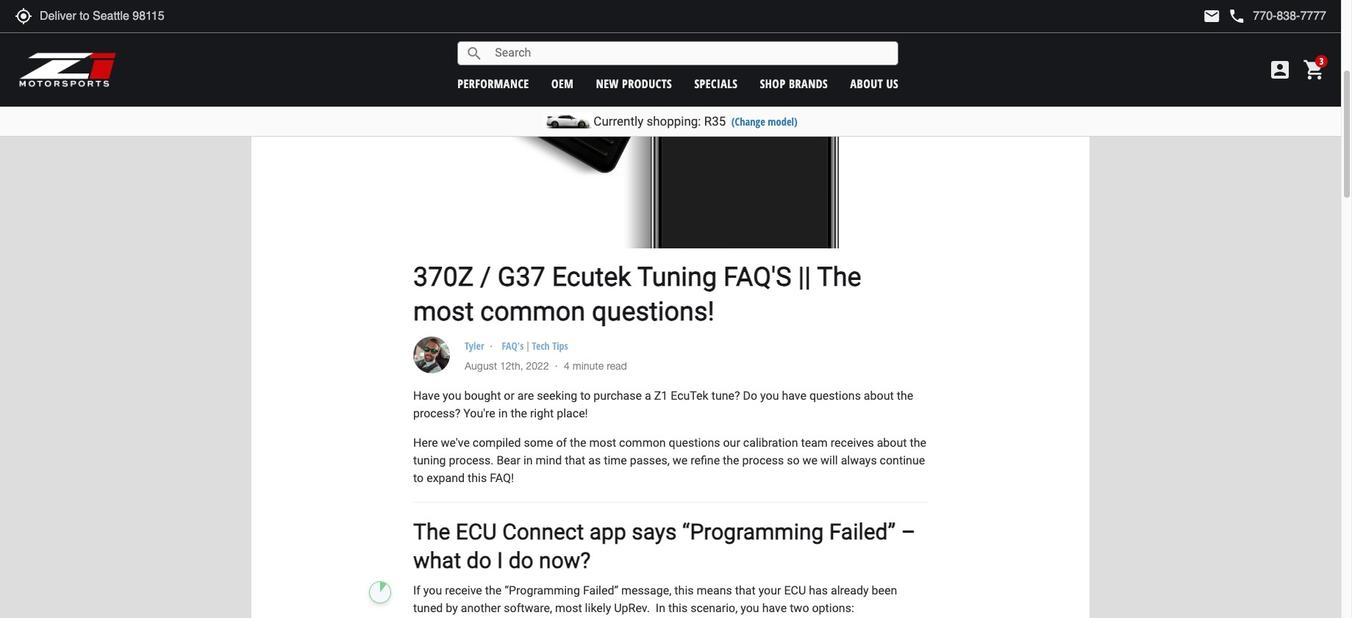 Task type: locate. For each thing, give the bounding box(es) containing it.
ecu up two
[[784, 584, 806, 598]]

common up |
[[481, 296, 586, 327]]

0 horizontal spatial we
[[673, 454, 688, 468]]

about
[[864, 389, 894, 403], [877, 436, 907, 450]]

mail phone
[[1204, 7, 1246, 25]]

1 horizontal spatial to
[[581, 389, 591, 403]]

that
[[565, 454, 586, 468], [735, 584, 756, 598]]

0 vertical spatial this
[[468, 471, 487, 485]]

about up receives
[[864, 389, 894, 403]]

failed" up likely
[[583, 584, 619, 598]]

process.
[[449, 454, 494, 468]]

ecu
[[456, 519, 497, 545], [784, 584, 806, 598]]

refine
[[691, 454, 720, 468]]

0 horizontal spatial the
[[413, 519, 450, 545]]

do right i
[[509, 548, 534, 574]]

1 horizontal spatial failed"
[[830, 519, 896, 545]]

this down process.
[[468, 471, 487, 485]]

1 vertical spatial common
[[619, 436, 666, 450]]

1 horizontal spatial most
[[555, 602, 582, 616]]

0 vertical spatial have
[[782, 389, 807, 403]]

purchase
[[594, 389, 642, 403]]

about up the continue on the right
[[877, 436, 907, 450]]

common inside 370z / g37 ecutek tuning faq's || the most common questions!
[[481, 296, 586, 327]]

by
[[446, 602, 458, 616]]

0 horizontal spatial questions
[[669, 436, 721, 450]]

mail
[[1204, 7, 1221, 25]]

1 horizontal spatial we
[[803, 454, 818, 468]]

0 horizontal spatial that
[[565, 454, 586, 468]]

z1
[[654, 389, 668, 403]]

1 vertical spatial failed"
[[583, 584, 619, 598]]

1 horizontal spatial questions
[[810, 389, 861, 403]]

2 vertical spatial this
[[669, 602, 688, 616]]

common inside here we've compiled some of the most common questions our calibration team receives about the tuning process. bear in mind that as time passes, we refine the process so we will always continue to expand this faq!
[[619, 436, 666, 450]]

the inside 370z / g37 ecutek tuning faq's || the most common questions!
[[817, 262, 862, 293]]

0 vertical spatial in
[[499, 407, 508, 421]]

have right the do
[[782, 389, 807, 403]]

1 vertical spatial that
[[735, 584, 756, 598]]

failed"
[[830, 519, 896, 545], [583, 584, 619, 598]]

tyler link
[[465, 339, 487, 353]]

brands
[[789, 75, 828, 92]]

always
[[841, 454, 877, 468]]

two
[[790, 602, 810, 616]]

currently shopping: r35 (change model)
[[594, 114, 798, 129]]

1 horizontal spatial common
[[619, 436, 666, 450]]

2 do from the left
[[509, 548, 534, 574]]

passes,
[[630, 454, 670, 468]]

performance
[[458, 75, 529, 92]]

questions inside here we've compiled some of the most common questions our calibration team receives about the tuning process. bear in mind that as time passes, we refine the process so we will always continue to expand this faq!
[[669, 436, 721, 450]]

this left "means"
[[675, 584, 694, 598]]

you down your on the right of page
[[741, 602, 760, 616]]

1 vertical spatial ecu
[[784, 584, 806, 598]]

scenario,
[[691, 602, 738, 616]]

ecu up what
[[456, 519, 497, 545]]

"programming up software,
[[505, 584, 580, 598]]

0 horizontal spatial ecu
[[456, 519, 497, 545]]

that left your on the right of page
[[735, 584, 756, 598]]

0 horizontal spatial in
[[499, 407, 508, 421]]

do left i
[[467, 548, 492, 574]]

0 vertical spatial ecu
[[456, 519, 497, 545]]

the up what
[[413, 519, 450, 545]]

do
[[467, 548, 492, 574], [509, 548, 534, 574]]

read
[[607, 360, 627, 372]]

to up place!
[[581, 389, 591, 403]]

this
[[468, 471, 487, 485], [675, 584, 694, 598], [669, 602, 688, 616]]

0 vertical spatial questions
[[810, 389, 861, 403]]

1 vertical spatial to
[[413, 471, 424, 485]]

here
[[413, 436, 438, 450]]

0 vertical spatial failed"
[[830, 519, 896, 545]]

shopping:
[[647, 114, 701, 129]]

0 horizontal spatial to
[[413, 471, 424, 485]]

2 horizontal spatial most
[[590, 436, 617, 450]]

bought
[[464, 389, 501, 403]]

"programming
[[683, 519, 824, 545], [505, 584, 580, 598]]

or
[[504, 389, 515, 403]]

1 vertical spatial in
[[524, 454, 533, 468]]

ecutek
[[552, 262, 632, 293]]

says
[[632, 519, 677, 545]]

failed" inside if you receive the "programming failed" message, this means that your ecu has already been tuned by another software, most likely uprev.  in this scenario, you have two options:
[[583, 584, 619, 598]]

1 horizontal spatial in
[[524, 454, 533, 468]]

0 horizontal spatial do
[[467, 548, 492, 574]]

0 horizontal spatial most
[[413, 296, 474, 327]]

phone link
[[1229, 7, 1327, 25]]

1 horizontal spatial do
[[509, 548, 534, 574]]

tyler image
[[413, 337, 450, 373]]

1 horizontal spatial "programming
[[683, 519, 824, 545]]

ecu inside the ecu connect app says "programming failed" – what do i do now?
[[456, 519, 497, 545]]

370z / g37 ecutek tuning faq's || the most common questions! image
[[413, 0, 928, 249]]

in inside here we've compiled some of the most common questions our calibration team receives about the tuning process. bear in mind that as time passes, we refine the process so we will always continue to expand this faq!
[[524, 454, 533, 468]]

the right the ||
[[817, 262, 862, 293]]

message,
[[622, 584, 672, 598]]

new
[[596, 75, 619, 92]]

most up as
[[590, 436, 617, 450]]

specials
[[695, 75, 738, 92]]

mind
[[536, 454, 562, 468]]

new products link
[[596, 75, 672, 92]]

0 vertical spatial most
[[413, 296, 474, 327]]

about inside here we've compiled some of the most common questions our calibration team receives about the tuning process. bear in mind that as time passes, we refine the process so we will always continue to expand this faq!
[[877, 436, 907, 450]]

|
[[527, 341, 529, 353]]

1 vertical spatial "programming
[[505, 584, 580, 598]]

in right bear
[[524, 454, 533, 468]]

0 vertical spatial to
[[581, 389, 591, 403]]

failed" left – at the right bottom of the page
[[830, 519, 896, 545]]

do
[[743, 389, 758, 403]]

questions up refine
[[669, 436, 721, 450]]

i
[[497, 548, 503, 574]]

1 horizontal spatial that
[[735, 584, 756, 598]]

ecutek
[[671, 389, 709, 403]]

the
[[817, 262, 862, 293], [413, 519, 450, 545]]

have
[[782, 389, 807, 403], [763, 602, 787, 616]]

2 vertical spatial most
[[555, 602, 582, 616]]

0 horizontal spatial failed"
[[583, 584, 619, 598]]

/
[[480, 262, 491, 293]]

0 vertical spatial that
[[565, 454, 586, 468]]

oem link
[[552, 75, 574, 92]]

to
[[581, 389, 591, 403], [413, 471, 424, 485]]

tips
[[553, 339, 568, 353]]

1 vertical spatial have
[[763, 602, 787, 616]]

0 vertical spatial about
[[864, 389, 894, 403]]

phone
[[1229, 7, 1246, 25]]

likely
[[585, 602, 611, 616]]

0 vertical spatial "programming
[[683, 519, 824, 545]]

we left refine
[[673, 454, 688, 468]]

the
[[897, 389, 914, 403], [511, 407, 527, 421], [570, 436, 587, 450], [910, 436, 927, 450], [723, 454, 740, 468], [485, 584, 502, 598]]

oem
[[552, 75, 574, 92]]

2 we from the left
[[803, 454, 818, 468]]

you're
[[464, 407, 496, 421]]

0 horizontal spatial common
[[481, 296, 586, 327]]

in
[[656, 602, 666, 616]]

this right the in
[[669, 602, 688, 616]]

tyler
[[465, 339, 487, 353]]

370z
[[413, 262, 474, 293]]

1 vertical spatial the
[[413, 519, 450, 545]]

most down 370z
[[413, 296, 474, 327]]

we
[[673, 454, 688, 468], [803, 454, 818, 468]]

we right so
[[803, 454, 818, 468]]

about us
[[851, 75, 899, 92]]

to down tuning at left bottom
[[413, 471, 424, 485]]

have down your on the right of page
[[763, 602, 787, 616]]

questions
[[810, 389, 861, 403], [669, 436, 721, 450]]

have inside if you receive the "programming failed" message, this means that your ecu has already been tuned by another software, most likely uprev.  in this scenario, you have two options:
[[763, 602, 787, 616]]

1 horizontal spatial the
[[817, 262, 862, 293]]

most
[[413, 296, 474, 327], [590, 436, 617, 450], [555, 602, 582, 616]]

questions inside 'have you bought or are seeking to purchase a z1 ecutek tune? do you have questions about the process? you're in the right place!'
[[810, 389, 861, 403]]

1 vertical spatial most
[[590, 436, 617, 450]]

1 horizontal spatial ecu
[[784, 584, 806, 598]]

process?
[[413, 407, 461, 421]]

questions up receives
[[810, 389, 861, 403]]

most inside if you receive the "programming failed" message, this means that your ecu has already been tuned by another software, most likely uprev.  in this scenario, you have two options:
[[555, 602, 582, 616]]

that left as
[[565, 454, 586, 468]]

process
[[743, 454, 784, 468]]

some
[[524, 436, 554, 450]]

0 vertical spatial the
[[817, 262, 862, 293]]

in down or at left bottom
[[499, 407, 508, 421]]

"programming up your on the right of page
[[683, 519, 824, 545]]

0 horizontal spatial "programming
[[505, 584, 580, 598]]

ecu inside if you receive the "programming failed" message, this means that your ecu has already been tuned by another software, most likely uprev.  in this scenario, you have two options:
[[784, 584, 806, 598]]

common up the 'passes,'
[[619, 436, 666, 450]]

1 we from the left
[[673, 454, 688, 468]]

shopping_cart link
[[1300, 58, 1327, 82]]

1 vertical spatial about
[[877, 436, 907, 450]]

to inside here we've compiled some of the most common questions our calibration team receives about the tuning process. bear in mind that as time passes, we refine the process so we will always continue to expand this faq!
[[413, 471, 424, 485]]

most left likely
[[555, 602, 582, 616]]

0 vertical spatial common
[[481, 296, 586, 327]]

1 vertical spatial questions
[[669, 436, 721, 450]]

tune?
[[712, 389, 740, 403]]

common
[[481, 296, 586, 327], [619, 436, 666, 450]]



Task type: describe. For each thing, give the bounding box(es) containing it.
have inside 'have you bought or are seeking to purchase a z1 ecutek tune? do you have questions about the process? you're in the right place!'
[[782, 389, 807, 403]]

so
[[787, 454, 800, 468]]

failed" inside the ecu connect app says "programming failed" – what do i do now?
[[830, 519, 896, 545]]

performance link
[[458, 75, 529, 92]]

the inside if you receive the "programming failed" message, this means that your ecu has already been tuned by another software, most likely uprev.  in this scenario, you have two options:
[[485, 584, 502, 598]]

this inside here we've compiled some of the most common questions our calibration team receives about the tuning process. bear in mind that as time passes, we refine the process so we will always continue to expand this faq!
[[468, 471, 487, 485]]

your
[[759, 584, 782, 598]]

specials link
[[695, 75, 738, 92]]

you up "process?"
[[443, 389, 462, 403]]

tech tips link
[[532, 339, 568, 353]]

team
[[801, 436, 828, 450]]

receive
[[445, 584, 482, 598]]

tuning
[[413, 454, 446, 468]]

tuning
[[638, 262, 717, 293]]

are
[[518, 389, 534, 403]]

that inside if you receive the "programming failed" message, this means that your ecu has already been tuned by another software, most likely uprev.  in this scenario, you have two options:
[[735, 584, 756, 598]]

that inside here we've compiled some of the most common questions our calibration team receives about the tuning process. bear in mind that as time passes, we refine the process so we will always continue to expand this faq!
[[565, 454, 586, 468]]

what
[[413, 548, 461, 574]]

account_box link
[[1265, 58, 1296, 82]]

to inside 'have you bought or are seeking to purchase a z1 ecutek tune? do you have questions about the process? you're in the right place!'
[[581, 389, 591, 403]]

questions!
[[592, 296, 715, 327]]

search
[[466, 45, 483, 62]]

1 vertical spatial this
[[675, 584, 694, 598]]

about inside 'have you bought or are seeking to purchase a z1 ecutek tune? do you have questions about the process? you're in the right place!'
[[864, 389, 894, 403]]

you right the 'if'
[[424, 584, 442, 598]]

g37
[[498, 262, 546, 293]]

"programming inside if you receive the "programming failed" message, this means that your ecu has already been tuned by another software, most likely uprev.  in this scenario, you have two options:
[[505, 584, 580, 598]]

minute
[[573, 360, 604, 372]]

continue
[[880, 454, 926, 468]]

have
[[413, 389, 440, 403]]

us
[[887, 75, 899, 92]]

12th,
[[500, 360, 523, 372]]

shop brands link
[[760, 75, 828, 92]]

"programming inside the ecu connect app says "programming failed" – what do i do now?
[[683, 519, 824, 545]]

about
[[851, 75, 884, 92]]

||
[[799, 262, 811, 293]]

been
[[872, 584, 898, 598]]

if
[[413, 584, 421, 598]]

(change
[[732, 115, 766, 129]]

faq!
[[490, 471, 514, 485]]

our
[[723, 436, 741, 450]]

the inside the ecu connect app says "programming failed" – what do i do now?
[[413, 519, 450, 545]]

370z / g37 ecutek tuning faq's || the most common questions!
[[413, 262, 862, 327]]

account_box
[[1269, 58, 1292, 82]]

faq's | tech tips august 12th, 2022
[[465, 339, 568, 372]]

means
[[697, 584, 732, 598]]

you right the do
[[761, 389, 779, 403]]

in inside 'have you bought or are seeking to purchase a z1 ecutek tune? do you have questions about the process? you're in the right place!'
[[499, 407, 508, 421]]

1 do from the left
[[467, 548, 492, 574]]

most inside here we've compiled some of the most common questions our calibration team receives about the tuning process. bear in mind that as time passes, we refine the process so we will always continue to expand this faq!
[[590, 436, 617, 450]]

2022
[[526, 360, 549, 372]]

z1 motorsports logo image
[[18, 51, 117, 88]]

another
[[461, 602, 501, 616]]

has
[[809, 584, 828, 598]]

options:
[[812, 602, 855, 616]]

a
[[645, 389, 652, 403]]

4 minute read
[[564, 360, 627, 372]]

shop brands
[[760, 75, 828, 92]]

shopping_cart
[[1303, 58, 1327, 82]]

Search search field
[[483, 42, 898, 65]]

expand
[[427, 471, 465, 485]]

my_location
[[15, 7, 32, 25]]

app
[[590, 519, 627, 545]]

4
[[564, 360, 570, 372]]

shop
[[760, 75, 786, 92]]

august
[[465, 360, 497, 372]]

place!
[[557, 407, 588, 421]]

time
[[604, 454, 627, 468]]

model)
[[768, 115, 798, 129]]

of
[[556, 436, 567, 450]]

calibration
[[744, 436, 798, 450]]

now?
[[539, 548, 591, 574]]

connect
[[503, 519, 584, 545]]

tech
[[532, 339, 550, 353]]

mail link
[[1204, 7, 1221, 25]]

if you receive the "programming failed" message, this means that your ecu has already been tuned by another software, most likely uprev.  in this scenario, you have two options:
[[413, 584, 898, 616]]

–
[[902, 519, 916, 545]]

faq's
[[724, 262, 792, 293]]

r35
[[704, 114, 726, 129]]

as
[[589, 454, 601, 468]]

receives
[[831, 436, 874, 450]]

about us link
[[851, 75, 899, 92]]

will
[[821, 454, 838, 468]]

bear
[[497, 454, 521, 468]]

most inside 370z / g37 ecutek tuning faq's || the most common questions!
[[413, 296, 474, 327]]

we've
[[441, 436, 470, 450]]

new products
[[596, 75, 672, 92]]

software,
[[504, 602, 552, 616]]



